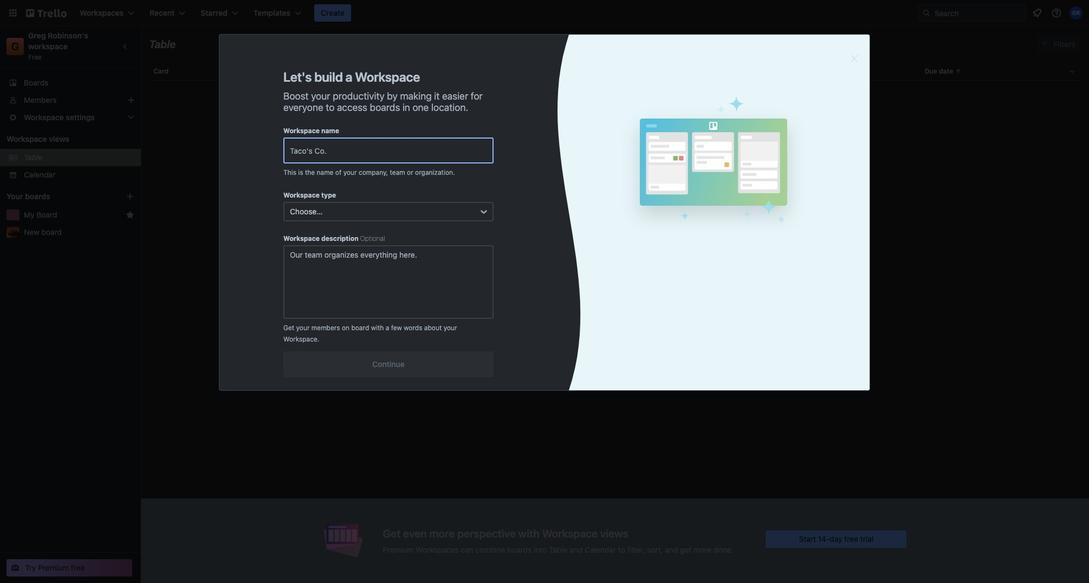 Task type: locate. For each thing, give the bounding box(es) containing it.
1 and from the left
[[570, 545, 583, 555]]

more
[[429, 528, 455, 540], [694, 545, 712, 555]]

0 horizontal spatial views
[[49, 134, 69, 144]]

get even more perspective with workspace views premium workspaces can combine boards into table and calendar to filter, sort, and get more done.
[[383, 528, 733, 555]]

0 vertical spatial with
[[371, 324, 384, 332]]

table
[[141, 59, 1089, 584]]

workspace up by
[[355, 69, 420, 85]]

1 vertical spatial premium
[[38, 564, 69, 573]]

row
[[149, 59, 1081, 85]]

0 vertical spatial more
[[429, 528, 455, 540]]

with up "into"
[[518, 528, 540, 540]]

boards left "into"
[[507, 545, 532, 555]]

0 horizontal spatial a
[[346, 69, 352, 85]]

1 horizontal spatial with
[[518, 528, 540, 540]]

your boards
[[7, 192, 50, 201]]

1 vertical spatial name
[[317, 169, 334, 177]]

0 horizontal spatial with
[[371, 324, 384, 332]]

a
[[346, 69, 352, 85], [386, 324, 389, 332]]

greg
[[28, 31, 46, 40]]

0 vertical spatial get
[[283, 324, 294, 332]]

0 horizontal spatial and
[[570, 545, 583, 555]]

1 vertical spatial table
[[24, 153, 43, 162]]

sort,
[[647, 545, 663, 555]]

one
[[413, 102, 429, 113]]

calendar link
[[24, 170, 134, 180]]

table link
[[24, 152, 134, 163]]

get up workspace.
[[283, 324, 294, 332]]

to inside the boost your productivity by making it easier for everyone to access boards in one location.
[[326, 102, 335, 113]]

get for even
[[383, 528, 401, 540]]

name down access at the top left
[[321, 127, 339, 135]]

your boards with 2 items element
[[7, 190, 109, 203]]

row containing card
[[149, 59, 1081, 85]]

to left filter, at bottom
[[618, 545, 625, 555]]

your up workspace.
[[296, 324, 310, 332]]

1 horizontal spatial boards
[[370, 102, 400, 113]]

0 horizontal spatial more
[[429, 528, 455, 540]]

premium inside get even more perspective with workspace views premium workspaces can combine boards into table and calendar to filter, sort, and get more done.
[[383, 545, 414, 555]]

0 vertical spatial premium
[[383, 545, 414, 555]]

1 vertical spatial free
[[71, 564, 85, 573]]

1 horizontal spatial board
[[351, 324, 369, 332]]

0 horizontal spatial table
[[24, 153, 43, 162]]

calendar inside get even more perspective with workspace views premium workspaces can combine boards into table and calendar to filter, sort, and get more done.
[[585, 545, 616, 555]]

boards up my board
[[25, 192, 50, 201]]

table right "into"
[[549, 545, 568, 555]]

workspace down members
[[7, 134, 47, 144]]

workspace down choose…
[[283, 235, 320, 243]]

boost
[[283, 91, 309, 102]]

card button
[[149, 59, 439, 85]]

continue button
[[283, 352, 494, 378]]

1 vertical spatial boards
[[25, 192, 50, 201]]

workspace.
[[283, 335, 319, 344]]

board inside 'new board' 'link'
[[41, 228, 62, 237]]

get inside get even more perspective with workspace views premium workspaces can combine boards into table and calendar to filter, sort, and get more done.
[[383, 528, 401, 540]]

more up workspaces
[[429, 528, 455, 540]]

0 horizontal spatial get
[[283, 324, 294, 332]]

with left few
[[371, 324, 384, 332]]

workspace
[[28, 42, 68, 51]]

0 vertical spatial boards
[[370, 102, 400, 113]]

a inside get your members on board with a few words about your workspace.
[[386, 324, 389, 332]]

trial
[[861, 535, 874, 544]]

board inside get your members on board with a few words about your workspace.
[[351, 324, 369, 332]]

date
[[939, 67, 954, 75]]

filter,
[[627, 545, 645, 555]]

1 vertical spatial a
[[386, 324, 389, 332]]

board
[[41, 228, 62, 237], [351, 324, 369, 332]]

a left few
[[386, 324, 389, 332]]

boards for boost
[[370, 102, 400, 113]]

1 vertical spatial get
[[383, 528, 401, 540]]

0 vertical spatial board
[[41, 228, 62, 237]]

get
[[680, 545, 692, 555]]

greg robinson's workspace free
[[28, 31, 90, 61]]

workspace for workspace views
[[7, 134, 47, 144]]

day
[[830, 535, 843, 544]]

calendar
[[24, 170, 55, 179], [585, 545, 616, 555]]

name left of
[[317, 169, 334, 177]]

workspace up choose…
[[283, 191, 320, 199]]

your
[[7, 192, 23, 201]]

1 horizontal spatial free
[[845, 535, 858, 544]]

start 14-day free trial
[[799, 535, 874, 544]]

free right day
[[845, 535, 858, 544]]

calendar up your boards
[[24, 170, 55, 179]]

get
[[283, 324, 294, 332], [383, 528, 401, 540]]

greg robinson's workspace link
[[28, 31, 90, 51]]

this
[[283, 169, 296, 177]]

free
[[28, 53, 42, 61]]

1 vertical spatial board
[[351, 324, 369, 332]]

0 horizontal spatial free
[[71, 564, 85, 573]]

1 horizontal spatial views
[[600, 528, 629, 540]]

1 vertical spatial to
[[618, 545, 625, 555]]

1 horizontal spatial a
[[386, 324, 389, 332]]

create button
[[314, 4, 351, 22]]

boards inside the boost your productivity by making it easier for everyone to access boards in one location.
[[370, 102, 400, 113]]

views up table link
[[49, 134, 69, 144]]

workspace down everyone
[[283, 127, 320, 135]]

and
[[570, 545, 583, 555], [665, 545, 678, 555]]

and left get
[[665, 545, 678, 555]]

board right on on the bottom left
[[351, 324, 369, 332]]

free right 'try'
[[71, 564, 85, 573]]

0 horizontal spatial boards
[[25, 192, 50, 201]]

and right "into"
[[570, 545, 583, 555]]

1 horizontal spatial to
[[618, 545, 625, 555]]

get inside get your members on board with a few words about your workspace.
[[283, 324, 294, 332]]

column header inside row
[[599, 63, 760, 81]]

your
[[311, 91, 330, 102], [343, 169, 357, 177], [296, 324, 310, 332], [444, 324, 457, 332]]

2 vertical spatial boards
[[507, 545, 532, 555]]

with
[[371, 324, 384, 332], [518, 528, 540, 540]]

start 14-day free trial link
[[766, 531, 907, 548]]

0 vertical spatial to
[[326, 102, 335, 113]]

views up filter, at bottom
[[600, 528, 629, 540]]

1 vertical spatial with
[[518, 528, 540, 540]]

2 horizontal spatial boards
[[507, 545, 532, 555]]

0 horizontal spatial premium
[[38, 564, 69, 573]]

members
[[24, 95, 57, 105]]

0 vertical spatial views
[[49, 134, 69, 144]]

0 horizontal spatial board
[[41, 228, 62, 237]]

card
[[153, 67, 169, 75]]

few
[[391, 324, 402, 332]]

more right get
[[694, 545, 712, 555]]

1 horizontal spatial get
[[383, 528, 401, 540]]

0 horizontal spatial calendar
[[24, 170, 55, 179]]

try premium free
[[25, 564, 85, 573]]

a right the build
[[346, 69, 352, 85]]

board down board
[[41, 228, 62, 237]]

even
[[403, 528, 427, 540]]

views
[[49, 134, 69, 144], [600, 528, 629, 540]]

1 horizontal spatial table
[[149, 38, 176, 50]]

board
[[36, 210, 57, 219]]

into
[[534, 545, 547, 555]]

with inside get your members on board with a few words about your workspace.
[[371, 324, 384, 332]]

workspace
[[355, 69, 420, 85], [283, 127, 320, 135], [7, 134, 47, 144], [283, 191, 320, 199], [283, 235, 320, 243], [542, 528, 598, 540]]

column header
[[599, 63, 760, 81]]

table containing card
[[141, 59, 1089, 584]]

table
[[149, 38, 176, 50], [24, 153, 43, 162], [549, 545, 568, 555]]

1 horizontal spatial and
[[665, 545, 678, 555]]

Our team organizes everything here. text field
[[283, 246, 494, 319]]

organization.
[[415, 169, 455, 177]]

premium down even
[[383, 545, 414, 555]]

0 horizontal spatial to
[[326, 102, 335, 113]]

calendar left filter, at bottom
[[585, 545, 616, 555]]

boards left in
[[370, 102, 400, 113]]

your right the about
[[444, 324, 457, 332]]

table down workspace views
[[24, 153, 43, 162]]

1 horizontal spatial more
[[694, 545, 712, 555]]

get left even
[[383, 528, 401, 540]]

2 horizontal spatial table
[[549, 545, 568, 555]]

greg robinson (gregrobinson96) image
[[1070, 7, 1083, 20]]

1 horizontal spatial calendar
[[585, 545, 616, 555]]

1 vertical spatial views
[[600, 528, 629, 540]]

1 vertical spatial calendar
[[585, 545, 616, 555]]

boards inside get even more perspective with workspace views premium workspaces can combine boards into table and calendar to filter, sort, and get more done.
[[507, 545, 532, 555]]

your down the build
[[311, 91, 330, 102]]

to left access at the top left
[[326, 102, 335, 113]]

workspace up "into"
[[542, 528, 598, 540]]

open information menu image
[[1051, 8, 1062, 18]]

row inside table
[[149, 59, 1081, 85]]

due date
[[925, 67, 954, 75]]

new board link
[[24, 227, 134, 238]]

members
[[312, 324, 340, 332]]

free
[[845, 535, 858, 544], [71, 564, 85, 573]]

name
[[321, 127, 339, 135], [317, 169, 334, 177]]

search image
[[922, 9, 931, 17]]

team
[[390, 169, 405, 177]]

optional
[[360, 235, 385, 243]]

2 vertical spatial table
[[549, 545, 568, 555]]

1 horizontal spatial premium
[[383, 545, 414, 555]]

to
[[326, 102, 335, 113], [618, 545, 625, 555]]

premium right 'try'
[[38, 564, 69, 573]]

table up card
[[149, 38, 176, 50]]



Task type: vqa. For each thing, say whether or not it's contained in the screenshot.
Add
no



Task type: describe. For each thing, give the bounding box(es) containing it.
0 vertical spatial calendar
[[24, 170, 55, 179]]

try
[[25, 564, 36, 573]]

for
[[471, 91, 483, 102]]

Search field
[[931, 5, 1026, 21]]

0 vertical spatial a
[[346, 69, 352, 85]]

get your members on board with a few words about your workspace.
[[283, 324, 457, 344]]

location.
[[431, 102, 468, 113]]

boards link
[[0, 74, 141, 92]]

workspace name
[[283, 127, 339, 135]]

0 vertical spatial free
[[845, 535, 858, 544]]

workspace type
[[283, 191, 336, 199]]

choose…
[[290, 207, 323, 216]]

it
[[434, 91, 440, 102]]

boost your productivity by making it easier for everyone to access boards in one location.
[[283, 91, 483, 113]]

your right of
[[343, 169, 357, 177]]

start
[[799, 535, 816, 544]]

let's
[[283, 69, 312, 85]]

0 vertical spatial table
[[149, 38, 176, 50]]

company,
[[359, 169, 388, 177]]

workspace for workspace type
[[283, 191, 320, 199]]

about
[[424, 324, 442, 332]]

description
[[321, 235, 359, 243]]

the
[[305, 169, 315, 177]]

14-
[[818, 535, 830, 544]]

your inside the boost your productivity by making it easier for everyone to access boards in one location.
[[311, 91, 330, 102]]

or
[[407, 169, 413, 177]]

let's build a workspace
[[283, 69, 420, 85]]

this is the name of your company, team or organization.
[[283, 169, 455, 177]]

with inside get even more perspective with workspace views premium workspaces can combine boards into table and calendar to filter, sort, and get more done.
[[518, 528, 540, 540]]

g link
[[7, 38, 24, 55]]

new board
[[24, 228, 62, 237]]

starred icon image
[[126, 211, 134, 219]]

due date button
[[921, 59, 1081, 85]]

on
[[342, 324, 350, 332]]

can
[[461, 545, 473, 555]]

my board
[[24, 210, 57, 219]]

1 vertical spatial more
[[694, 545, 712, 555]]

done.
[[714, 545, 733, 555]]

workspaces
[[416, 545, 459, 555]]

filters
[[1054, 40, 1076, 49]]

members link
[[0, 92, 141, 109]]

premium inside button
[[38, 564, 69, 573]]

to inside get even more perspective with workspace views premium workspaces can combine boards into table and calendar to filter, sort, and get more done.
[[618, 545, 625, 555]]

0 notifications image
[[1031, 7, 1044, 20]]

my board link
[[24, 210, 121, 221]]

is
[[298, 169, 303, 177]]

everyone
[[283, 102, 323, 113]]

workspace inside get even more perspective with workspace views premium workspaces can combine boards into table and calendar to filter, sort, and get more done.
[[542, 528, 598, 540]]

Table text field
[[149, 34, 176, 55]]

of
[[335, 169, 342, 177]]

0 vertical spatial name
[[321, 127, 339, 135]]

create
[[321, 8, 345, 17]]

new
[[24, 228, 39, 237]]

views inside get even more perspective with workspace views premium workspaces can combine boards into table and calendar to filter, sort, and get more done.
[[600, 528, 629, 540]]

Workspace name text field
[[283, 138, 494, 164]]

filters button
[[1037, 36, 1079, 53]]

workspace navigation collapse icon image
[[118, 39, 133, 54]]

workspace for workspace description optional
[[283, 235, 320, 243]]

access
[[337, 102, 367, 113]]

workspace views
[[7, 134, 69, 144]]

making
[[400, 91, 432, 102]]

2 and from the left
[[665, 545, 678, 555]]

free inside button
[[71, 564, 85, 573]]

words
[[404, 324, 422, 332]]

combine
[[475, 545, 505, 555]]

add board image
[[126, 192, 134, 201]]

boards
[[24, 78, 48, 87]]

continue
[[372, 360, 405, 369]]

my
[[24, 210, 34, 219]]

in
[[403, 102, 410, 113]]

get for your
[[283, 324, 294, 332]]

perspective
[[457, 528, 516, 540]]

robinson's
[[48, 31, 88, 40]]

g
[[11, 40, 19, 53]]

workspace for workspace name
[[283, 127, 320, 135]]

try premium free button
[[7, 560, 132, 577]]

productivity
[[333, 91, 385, 102]]

by
[[387, 91, 398, 102]]

build
[[314, 69, 343, 85]]

boards for get
[[507, 545, 532, 555]]

due
[[925, 67, 938, 75]]

table inside get even more perspective with workspace views premium workspaces can combine boards into table and calendar to filter, sort, and get more done.
[[549, 545, 568, 555]]

easier
[[442, 91, 468, 102]]

primary element
[[0, 0, 1089, 26]]

workspace description optional
[[283, 235, 385, 243]]

type
[[321, 191, 336, 199]]



